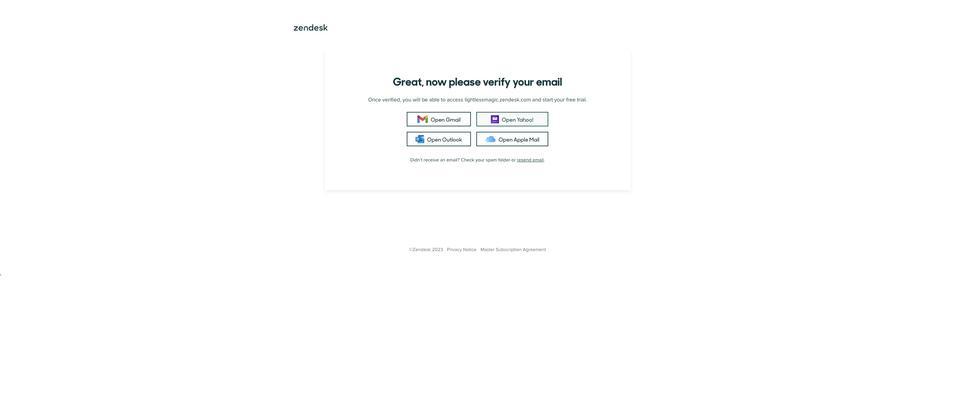 Task type: vqa. For each thing, say whether or not it's contained in the screenshot.
top The
no



Task type: locate. For each thing, give the bounding box(es) containing it.
open
[[431, 116, 445, 123], [502, 116, 516, 123], [427, 136, 441, 143], [499, 136, 513, 143]]

will
[[413, 97, 420, 103]]

and
[[532, 97, 541, 103]]

didn't receive an email? check your spam folder or resend email .
[[410, 157, 545, 163]]

notice
[[463, 247, 477, 253]]

open inside "link"
[[431, 116, 445, 123]]

gmail
[[446, 116, 461, 123]]

open gmail
[[431, 116, 461, 123]]

open left apple
[[499, 136, 513, 143]]

1 horizontal spatial your
[[554, 97, 565, 103]]

subscription
[[496, 247, 522, 253]]

open outlook link
[[407, 132, 471, 147]]

0 vertical spatial your
[[554, 97, 565, 103]]

or
[[512, 157, 516, 163]]

open left yahoo!
[[502, 116, 516, 123]]

access
[[447, 97, 463, 103]]

2023
[[432, 247, 443, 253]]

open gmail link
[[407, 112, 471, 127]]

be
[[422, 97, 428, 103]]

open left gmail
[[431, 116, 445, 123]]

start
[[543, 97, 553, 103]]

spam
[[486, 157, 497, 163]]

.
[[544, 157, 545, 163]]

.zendesk.com
[[498, 97, 531, 103]]

©zendesk 2023 link
[[409, 247, 443, 253]]

agreement
[[523, 247, 546, 253]]

please
[[449, 73, 481, 89]]

free
[[566, 97, 576, 103]]

your
[[554, 97, 565, 103], [475, 157, 485, 163]]

open left outlook
[[427, 136, 441, 143]]

an
[[440, 157, 445, 163]]

open apple mail
[[499, 136, 539, 143]]

your left free
[[554, 97, 565, 103]]

0 horizontal spatial your
[[475, 157, 485, 163]]

apple
[[514, 136, 528, 143]]

email
[[533, 157, 544, 163]]

lightlessmagic
[[465, 97, 498, 103]]

©zendesk 2023
[[409, 247, 443, 253]]

your left spam
[[475, 157, 485, 163]]

open for open yahoo!
[[502, 116, 516, 123]]

check
[[461, 157, 474, 163]]

mail
[[529, 136, 539, 143]]

1 vertical spatial your
[[475, 157, 485, 163]]

open for open outlook
[[427, 136, 441, 143]]

open yahoo!
[[502, 116, 533, 123]]

folder
[[498, 157, 510, 163]]

outlook
[[442, 136, 462, 143]]

open yahoo! link
[[476, 112, 548, 127]]

resend
[[517, 157, 531, 163]]



Task type: describe. For each thing, give the bounding box(es) containing it.
resend email link
[[517, 157, 544, 163]]

once
[[368, 97, 381, 103]]

privacy notice
[[447, 247, 477, 253]]

privacy
[[447, 247, 462, 253]]

open for open apple mail
[[499, 136, 513, 143]]

open for open gmail
[[431, 116, 445, 123]]

verify
[[483, 73, 511, 89]]

to
[[441, 97, 446, 103]]

great, now please verify your email
[[393, 73, 562, 89]]

open outlook
[[427, 136, 462, 143]]

yahoo!
[[517, 116, 533, 123]]

your email
[[513, 73, 562, 89]]

zendesk image
[[294, 24, 328, 31]]

receive
[[424, 157, 439, 163]]

open apple mail link
[[476, 132, 548, 147]]

didn't
[[410, 157, 422, 163]]

email?
[[446, 157, 460, 163]]

great,
[[393, 73, 424, 89]]

master subscription agreement link
[[481, 247, 546, 253]]

master
[[481, 247, 495, 253]]

once verified, you will be able to access lightlessmagic .zendesk.com and start your free trial.
[[368, 97, 587, 103]]

able
[[429, 97, 440, 103]]

verified,
[[382, 97, 401, 103]]

©zendesk
[[409, 247, 431, 253]]

privacy notice link
[[447, 247, 477, 253]]

master subscription agreement
[[481, 247, 546, 253]]

trial.
[[577, 97, 587, 103]]

now
[[426, 73, 447, 89]]

you
[[403, 97, 411, 103]]



